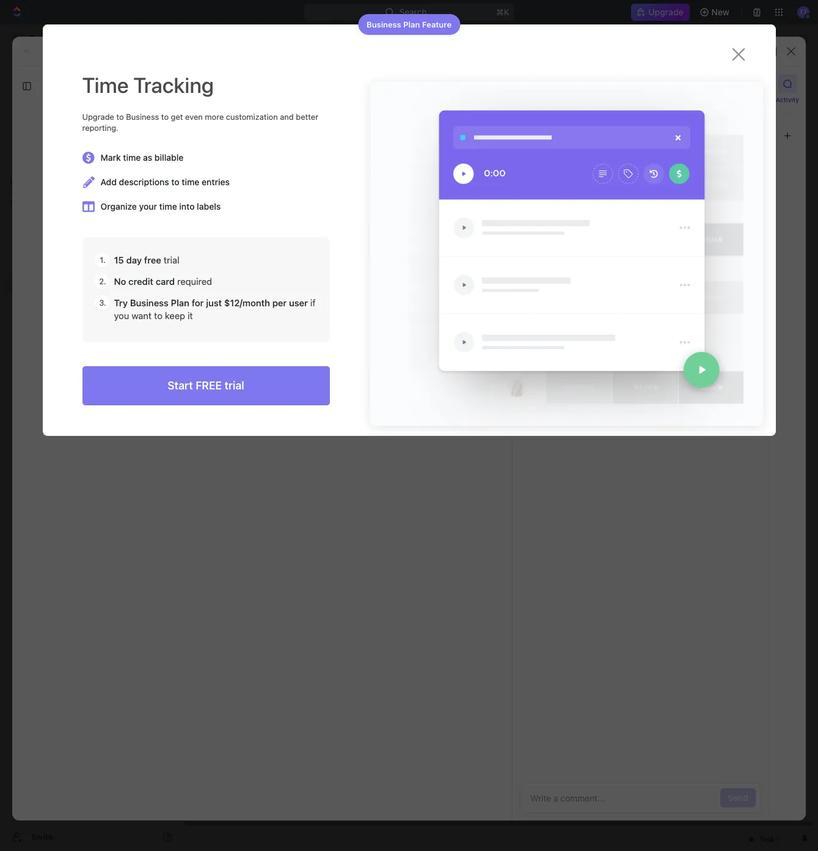 Task type: vqa. For each thing, say whether or not it's contained in the screenshot.
Klo
no



Task type: locate. For each thing, give the bounding box(es) containing it.
0 horizontal spatial project
[[212, 73, 267, 93]]

0 horizontal spatial add task
[[328, 172, 361, 182]]

upload button
[[287, 363, 311, 372]]

in progress
[[227, 172, 276, 182], [674, 185, 715, 194], [633, 204, 676, 213], [674, 253, 715, 262]]

hide up eloisefrancis23@gmail.
[[635, 143, 651, 152]]

customize button
[[699, 110, 761, 127]]

⌘k
[[496, 7, 510, 17]]

0 vertical spatial project 2
[[337, 34, 374, 44]]

and
[[280, 112, 294, 122]]

into
[[179, 201, 195, 212]]

create
[[83, 300, 110, 310]]

just
[[206, 297, 222, 308]]

4 you from the top
[[537, 234, 550, 243]]

1 horizontal spatial your
[[227, 363, 242, 372]]

0 horizontal spatial hide
[[635, 143, 651, 152]]

1 horizontal spatial time
[[159, 201, 177, 212]]

0 vertical spatial hide
[[674, 113, 693, 123]]

11 mins for status
[[726, 136, 751, 145]]

6 mins from the top
[[735, 234, 751, 243]]

0 vertical spatial 11 mins
[[726, 116, 751, 125]]

4 changed status from from the top
[[550, 234, 626, 243]]

1 horizontal spatial add
[[328, 172, 343, 182]]

1 horizontal spatial trial
[[225, 379, 244, 392]]

0 vertical spatial your
[[139, 201, 157, 212]]

business up 'want'
[[130, 297, 169, 308]]

2 10 mins from the top
[[725, 204, 751, 213]]

1 horizontal spatial 1
[[287, 234, 290, 243]]

0 vertical spatial activity
[[528, 79, 570, 93]]

changed
[[552, 136, 582, 145], [552, 185, 582, 194], [552, 204, 582, 213], [552, 234, 582, 243], [552, 253, 582, 262], [552, 273, 582, 282]]

add task button up customize
[[723, 74, 775, 94]]

time tracking
[[82, 72, 214, 97]]

project 2 down business plan feature
[[337, 34, 374, 44]]

2 vertical spatial 11 mins
[[726, 155, 751, 164]]

0 vertical spatial business
[[367, 19, 402, 29]]

Search tasks... text field
[[666, 139, 789, 157]]

your for drop
[[227, 363, 242, 372]]

calendar
[[312, 113, 348, 123]]

15
[[114, 255, 124, 266]]

0 horizontal spatial project 2
[[212, 73, 285, 93]]

add
[[730, 78, 747, 89], [328, 172, 343, 182], [101, 177, 117, 187]]

1 vertical spatial your
[[227, 363, 242, 372]]

1 status from the top
[[584, 136, 606, 145]]

get
[[171, 112, 183, 122]]

2 horizontal spatial time
[[182, 177, 200, 187]]

drop
[[208, 363, 225, 372]]

project 2 up customization
[[212, 73, 285, 93]]

upgrade to business to get even more customization and better reporting.
[[82, 112, 319, 133]]

1 horizontal spatial activity
[[776, 96, 800, 103]]

1 vertical spatial 11 mins
[[726, 136, 751, 145]]

add down the calendar link
[[328, 172, 343, 182]]

tree containing team space
[[5, 213, 177, 378]]

time left into
[[159, 201, 177, 212]]

business down search... at the top
[[367, 19, 402, 29]]

4 from from the top
[[608, 234, 624, 243]]

0 vertical spatial trial
[[164, 255, 180, 266]]

3 from from the top
[[608, 204, 624, 213]]

plan up keep
[[171, 297, 190, 308]]

you
[[537, 116, 550, 125], [537, 136, 550, 145], [537, 204, 550, 213], [537, 234, 550, 243], [537, 253, 550, 262], [537, 273, 550, 282]]

11
[[726, 116, 733, 125], [726, 136, 733, 145], [726, 155, 733, 164]]

add task up customize
[[730, 78, 767, 89]]

add descriptions to time entries
[[101, 177, 230, 187]]

5 10 mins from the top
[[725, 273, 751, 282]]

add task down 'calendar'
[[328, 172, 361, 182]]

board link
[[226, 110, 252, 127]]

hide button
[[630, 141, 656, 155]]

more
[[205, 112, 224, 122]]

free
[[144, 255, 161, 266]]

tree
[[5, 213, 177, 378]]

time left as
[[123, 152, 141, 163]]

upgrade up reporting.
[[82, 112, 114, 122]]

0 horizontal spatial add task button
[[314, 170, 366, 185]]

business
[[367, 19, 402, 29], [126, 112, 159, 122], [130, 297, 169, 308]]

5 you from the top
[[537, 253, 550, 262]]

1
[[88, 79, 91, 88], [287, 234, 290, 243]]

2 changed from the top
[[552, 185, 582, 194]]

0 vertical spatial 1
[[88, 79, 91, 88]]

tracking
[[133, 72, 214, 97]]

search button
[[609, 110, 657, 127]]

2 vertical spatial 11
[[726, 155, 733, 164]]

0 horizontal spatial 1
[[88, 79, 91, 88]]

1 vertical spatial add task button
[[314, 170, 366, 185]]

complete
[[545, 214, 580, 223], [545, 282, 580, 292]]

customize
[[715, 113, 758, 123]]

2 mins from the top
[[735, 136, 751, 145]]

1 horizontal spatial project 2
[[337, 34, 374, 44]]

add up customize
[[730, 78, 747, 89]]

plan down search... at the top
[[404, 19, 420, 29]]

activity inside task sidebar content 'section'
[[528, 79, 570, 93]]

4 status from the top
[[584, 234, 606, 243]]

your left files
[[227, 363, 242, 372]]

files
[[244, 363, 258, 372]]

1 horizontal spatial add task button
[[723, 74, 775, 94]]

sidebar navigation
[[0, 24, 183, 851]]

team space, , element
[[11, 237, 23, 249]]

upgrade for upgrade to business to get even more customization and better reporting.
[[82, 112, 114, 122]]

1 vertical spatial project 2
[[212, 73, 285, 93]]

0 vertical spatial 11
[[726, 116, 733, 125]]

in
[[227, 172, 234, 182], [676, 185, 682, 194], [635, 204, 641, 213], [676, 253, 682, 262]]

your inside 'time tracking' dialog
[[139, 201, 157, 212]]

your down the descriptions
[[139, 201, 157, 212]]

1 vertical spatial 1
[[287, 234, 290, 243]]

search...
[[399, 7, 434, 17]]

add task button
[[723, 74, 775, 94], [314, 170, 366, 185]]

11 mins
[[726, 116, 751, 125], [726, 136, 751, 145], [726, 155, 751, 164]]

business inside upgrade to business to get even more customization and better reporting.
[[126, 112, 159, 122]]

0 horizontal spatial add
[[101, 177, 117, 187]]

10 mins
[[725, 185, 751, 194], [725, 204, 751, 213], [725, 234, 751, 243], [725, 253, 751, 262], [725, 273, 751, 282], [725, 302, 751, 311]]

2 left 1 button
[[267, 234, 272, 244]]

plan
[[404, 19, 420, 29], [171, 297, 190, 308]]

1 10 mins from the top
[[725, 185, 751, 194]]

0 horizontal spatial time
[[123, 152, 141, 163]]

customization
[[226, 112, 278, 122]]

hide inside button
[[635, 143, 651, 152]]

time up into
[[182, 177, 200, 187]]

try
[[114, 297, 128, 308]]

11 mins for com
[[726, 155, 751, 164]]

tree inside "sidebar" 'navigation'
[[5, 213, 177, 378]]

task 1
[[69, 79, 91, 88]]

1 horizontal spatial upgrade
[[649, 7, 684, 17]]

table
[[371, 113, 393, 123]]

2 you from the top
[[537, 136, 550, 145]]

business down time tracking
[[126, 112, 159, 122]]

1 vertical spatial complete
[[545, 282, 580, 292]]

5 status from the top
[[584, 253, 606, 262]]

0 vertical spatial add task
[[730, 78, 767, 89]]

1 inside task 1 link
[[88, 79, 91, 88]]

2 vertical spatial time
[[159, 201, 177, 212]]

5 mins from the top
[[735, 204, 751, 213]]

Edit task name text field
[[54, 128, 465, 151]]

0 vertical spatial add task button
[[723, 74, 775, 94]]

1 vertical spatial add task
[[328, 172, 361, 182]]

0 vertical spatial complete
[[545, 214, 580, 223]]

changed status from
[[550, 136, 626, 145], [550, 185, 626, 194], [550, 204, 626, 213], [550, 234, 626, 243], [550, 253, 626, 262], [550, 273, 626, 282]]

8 mins from the top
[[735, 273, 751, 282]]

1 vertical spatial upgrade
[[82, 112, 114, 122]]

it
[[188, 310, 193, 321]]

2 horizontal spatial add
[[730, 78, 747, 89]]

add inside 'time tracking' dialog
[[101, 177, 117, 187]]

trial down files
[[225, 379, 244, 392]]

0 vertical spatial plan
[[404, 19, 420, 29]]

3.
[[99, 298, 106, 308]]

1 horizontal spatial plan
[[404, 19, 420, 29]]

0 vertical spatial project
[[337, 34, 366, 44]]

upgrade
[[649, 7, 684, 17], [82, 112, 114, 122]]

assigned
[[198, 168, 235, 179]]

2
[[368, 34, 374, 44], [271, 73, 281, 93], [267, 234, 272, 244], [264, 289, 269, 298]]

project 2 link
[[322, 32, 377, 46]]

add down mark
[[101, 177, 117, 187]]

upgrade left new button
[[649, 7, 684, 17]]

your inside drop your files here to upload
[[227, 363, 242, 372]]

1 vertical spatial hide
[[635, 143, 651, 152]]

0 horizontal spatial plan
[[171, 297, 190, 308]]

1 vertical spatial activity
[[776, 96, 800, 103]]

spaces
[[10, 198, 36, 207]]

6 from from the top
[[608, 273, 624, 282]]

0 horizontal spatial upgrade
[[82, 112, 114, 122]]

2 11 from the top
[[726, 136, 733, 145]]

task
[[749, 78, 767, 89], [69, 79, 86, 88], [345, 172, 361, 182], [246, 234, 265, 244]]

create custom field button
[[54, 293, 465, 317]]

3 11 mins from the top
[[726, 155, 751, 164]]

4 10 from the top
[[725, 253, 733, 262]]

drop your files here to upload
[[208, 363, 311, 372]]

6 10 mins from the top
[[725, 302, 751, 311]]

0 horizontal spatial activity
[[528, 79, 570, 93]]

start
[[168, 379, 193, 392]]

created
[[552, 116, 579, 125]]

add task button down the calendar link
[[314, 170, 366, 185]]

3 11 from the top
[[726, 155, 733, 164]]

entries
[[202, 177, 230, 187]]

1 vertical spatial trial
[[225, 379, 244, 392]]

3 changed status from from the top
[[550, 204, 626, 213]]

activity
[[528, 79, 570, 93], [776, 96, 800, 103]]

to do
[[652, 136, 674, 145], [633, 185, 657, 194], [687, 234, 709, 243], [633, 253, 657, 262], [227, 289, 250, 298], [687, 302, 709, 311]]

gantt link
[[413, 110, 438, 127]]

3 you from the top
[[537, 204, 550, 213]]

project 2
[[337, 34, 374, 44], [212, 73, 285, 93]]

trial right free on the left
[[164, 255, 180, 266]]

as
[[143, 152, 152, 163]]

2 11 mins from the top
[[726, 136, 751, 145]]

projects
[[37, 259, 69, 269]]

3 changed from the top
[[552, 204, 582, 213]]

11 for com
[[726, 155, 733, 164]]

1.
[[100, 255, 106, 265]]

1 vertical spatial 11
[[726, 136, 733, 145]]

1 horizontal spatial hide
[[674, 113, 693, 123]]

1 11 mins from the top
[[726, 116, 751, 125]]

feature
[[422, 19, 452, 29]]

board
[[228, 113, 252, 123]]

hide right search
[[674, 113, 693, 123]]

1 vertical spatial business
[[126, 112, 159, 122]]

0 horizontal spatial your
[[139, 201, 157, 212]]

1 vertical spatial project
[[212, 73, 267, 93]]

1 vertical spatial time
[[182, 177, 200, 187]]

8686faf0v
[[104, 105, 141, 114]]

2 complete from the top
[[545, 282, 580, 292]]

3 status from the top
[[584, 204, 606, 213]]

0 vertical spatial upgrade
[[649, 7, 684, 17]]

4 mins from the top
[[735, 185, 751, 194]]

hide button
[[659, 110, 696, 127]]

your for organize
[[139, 201, 157, 212]]

3 10 mins from the top
[[725, 234, 751, 243]]

upgrade inside upgrade to business to get even more customization and better reporting.
[[82, 112, 114, 122]]

5 from from the top
[[608, 253, 624, 262]]

assigned to
[[198, 168, 245, 179]]



Task type: describe. For each thing, give the bounding box(es) containing it.
attachments
[[54, 334, 120, 347]]

15 day free trial
[[114, 255, 180, 266]]

start free trial
[[168, 379, 244, 392]]

details button
[[54, 260, 95, 282]]

action items
[[166, 265, 223, 276]]

time tracking dialog
[[42, 14, 776, 436]]

9 mins from the top
[[735, 302, 751, 311]]

2 up list
[[271, 73, 281, 93]]

dashboards link
[[5, 122, 177, 141]]

required
[[177, 276, 212, 287]]

billable
[[155, 152, 184, 163]]

items
[[198, 265, 223, 276]]

search
[[625, 113, 653, 123]]

0 horizontal spatial trial
[[164, 255, 180, 266]]

mark
[[101, 152, 121, 163]]

subtasks button
[[102, 260, 154, 282]]

1 changed from the top
[[552, 136, 582, 145]]

4 10 mins from the top
[[725, 253, 751, 262]]

gantt
[[415, 113, 438, 123]]

even
[[185, 112, 203, 122]]

for
[[192, 297, 204, 308]]

free
[[196, 379, 222, 392]]

6 10 from the top
[[725, 302, 733, 311]]

2 10 from the top
[[725, 204, 733, 213]]

day
[[126, 255, 142, 266]]

team
[[29, 238, 51, 248]]

list link
[[272, 110, 289, 127]]

added watcher:
[[566, 155, 624, 164]]

organize
[[101, 201, 137, 212]]

reporting.
[[82, 123, 119, 133]]

7 mins from the top
[[735, 253, 751, 262]]

to inside drop your files here to upload
[[278, 363, 285, 372]]

field
[[145, 300, 165, 310]]

1 10 from the top
[[725, 185, 733, 194]]

credit
[[129, 276, 153, 287]]

invite
[[32, 831, 53, 842]]

team space link
[[29, 234, 175, 253]]

time
[[82, 72, 129, 97]]

business plan feature
[[367, 19, 452, 29]]

inbox link
[[5, 80, 177, 100]]

2 vertical spatial business
[[130, 297, 169, 308]]

task
[[595, 116, 610, 125]]

2.
[[99, 277, 106, 286]]

task 2
[[246, 234, 272, 244]]

you created this task
[[537, 116, 610, 125]]

task sidebar navigation tab list
[[775, 74, 802, 146]]

organize your time into labels
[[101, 201, 221, 212]]

docs
[[29, 105, 50, 116]]

create custom field
[[83, 300, 165, 310]]

calendar link
[[310, 110, 348, 127]]

better
[[296, 112, 319, 122]]

want
[[132, 310, 152, 321]]

1 from from the top
[[608, 136, 624, 145]]

8686faf0v button
[[99, 102, 146, 117]]

5 changed status from from the top
[[550, 253, 626, 262]]

1 horizontal spatial project
[[337, 34, 366, 44]]

hide inside dropdown button
[[674, 113, 693, 123]]

table link
[[369, 110, 393, 127]]

2 down business plan feature
[[368, 34, 374, 44]]

here
[[260, 363, 276, 372]]

3 10 from the top
[[725, 234, 733, 243]]

upgrade for upgrade
[[649, 7, 684, 17]]

action items button
[[161, 260, 228, 282]]

watcher:
[[592, 155, 622, 164]]

1 changed status from from the top
[[550, 136, 626, 145]]

2 changed status from from the top
[[550, 185, 626, 194]]

try business plan for just $12/month per user
[[114, 297, 310, 308]]

this
[[581, 116, 593, 125]]

11 for status
[[726, 136, 733, 145]]

start free trial button
[[82, 366, 330, 406]]

assignees button
[[494, 141, 551, 155]]

no
[[114, 276, 126, 287]]

dashboards
[[29, 126, 77, 136]]

$12/month
[[224, 297, 270, 308]]

com
[[537, 155, 708, 174]]

5 10 from the top
[[725, 273, 733, 282]]

team space
[[29, 238, 78, 248]]

to inside if you want to keep it
[[154, 310, 163, 321]]

mark time as billable
[[101, 152, 184, 163]]

no credit card required
[[114, 276, 212, 287]]

home
[[29, 64, 53, 74]]

send button
[[721, 788, 756, 808]]

per
[[273, 297, 287, 308]]

2 status from the top
[[584, 185, 606, 194]]

5 changed from the top
[[552, 253, 582, 262]]

dates
[[338, 168, 361, 179]]

added
[[568, 155, 590, 164]]

subtasks
[[107, 265, 149, 276]]

2 from from the top
[[608, 185, 624, 194]]

activity inside task sidebar navigation tab list
[[776, 96, 800, 103]]

3 mins from the top
[[735, 155, 751, 164]]

1 vertical spatial plan
[[171, 297, 190, 308]]

trial inside 'start free trial' "button"
[[225, 379, 244, 392]]

1 horizontal spatial add task
[[730, 78, 767, 89]]

favorites
[[10, 177, 42, 186]]

1 you from the top
[[537, 116, 550, 125]]

6 status from the top
[[584, 273, 606, 282]]

new
[[712, 7, 730, 17]]

inbox
[[29, 84, 51, 95]]

action
[[166, 265, 195, 276]]

1 complete from the top
[[545, 214, 580, 223]]

if
[[310, 297, 316, 308]]

card
[[156, 276, 175, 287]]

assignees
[[510, 143, 546, 152]]

eloisefrancis23@gmail. com
[[537, 155, 708, 174]]

list
[[275, 113, 289, 123]]

2 left per in the left of the page
[[264, 289, 269, 298]]

user
[[289, 297, 308, 308]]

project 2 inside project 2 link
[[337, 34, 374, 44]]

6 you from the top
[[537, 273, 550, 282]]

task sidebar content section
[[512, 67, 769, 821]]

task 1 link
[[54, 76, 96, 91]]

custom
[[112, 300, 143, 310]]

4 changed from the top
[[552, 234, 582, 243]]

1 mins from the top
[[735, 116, 751, 125]]

attachments button
[[54, 326, 465, 355]]

1 11 from the top
[[726, 116, 733, 125]]

6 changed status from from the top
[[550, 273, 626, 282]]

0 vertical spatial time
[[123, 152, 141, 163]]

6 changed from the top
[[552, 273, 582, 282]]

1 inside 1 button
[[287, 234, 290, 243]]

space
[[53, 238, 78, 248]]

favorites button
[[5, 175, 47, 190]]



